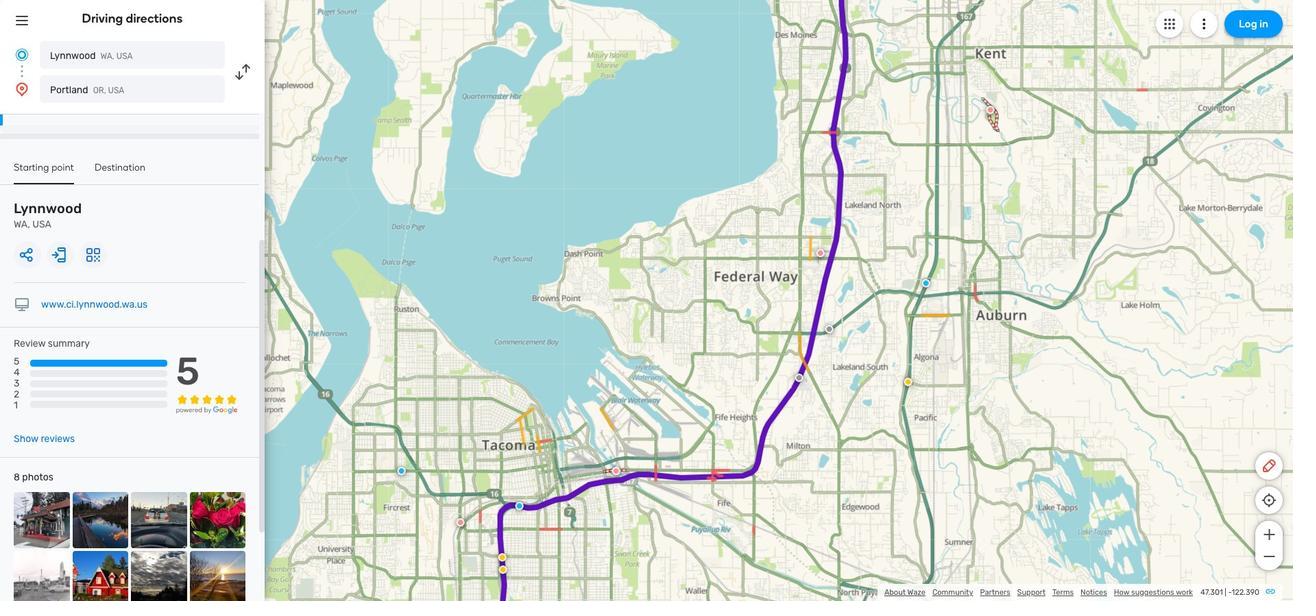 Task type: locate. For each thing, give the bounding box(es) containing it.
1 horizontal spatial wa,
[[100, 51, 114, 61]]

1 vertical spatial wa,
[[14, 219, 30, 230]]

about waze community partners support terms notices how suggestions work
[[884, 588, 1193, 597]]

usa right "or,"
[[108, 86, 124, 95]]

1
[[14, 400, 18, 412]]

wa, down starting point button
[[14, 219, 30, 230]]

www.ci.lynnwood.wa.us link
[[41, 299, 148, 311]]

2 horizontal spatial police image
[[922, 279, 930, 288]]

2 vertical spatial usa
[[32, 219, 51, 230]]

review
[[14, 338, 46, 350]]

usa inside 'portland or, usa'
[[108, 86, 124, 95]]

lynnwood wa, usa down starting point button
[[14, 200, 82, 230]]

reviews
[[41, 433, 75, 445]]

122.390
[[1232, 588, 1260, 597]]

summary
[[48, 338, 90, 350]]

5
[[176, 349, 200, 394], [14, 356, 19, 368]]

lynnwood down starting point button
[[14, 200, 82, 217]]

190.1 miles
[[38, 104, 86, 114]]

image 7 of lynnwood, lynnwood image
[[131, 551, 187, 601]]

image 6 of lynnwood, lynnwood image
[[72, 551, 128, 601]]

support link
[[1017, 588, 1046, 597]]

2
[[14, 389, 19, 401]]

image 3 of lynnwood, lynnwood image
[[131, 492, 187, 548]]

show
[[14, 433, 38, 445]]

zoom out image
[[1261, 549, 1278, 565]]

starting point button
[[14, 162, 74, 184]]

lynnwood wa, usa
[[50, 50, 133, 62], [14, 200, 82, 230]]

0 vertical spatial wa,
[[100, 51, 114, 61]]

0 horizontal spatial 5
[[14, 356, 19, 368]]

1 horizontal spatial police image
[[515, 502, 524, 510]]

lynnwood
[[50, 50, 96, 62], [14, 200, 82, 217]]

0 horizontal spatial hazard image
[[498, 554, 506, 562]]

lynnwood up portland
[[50, 50, 96, 62]]

1 vertical spatial lynnwood
[[14, 200, 82, 217]]

0 horizontal spatial police image
[[397, 467, 406, 475]]

portland or, usa
[[50, 84, 124, 96]]

1 vertical spatial lynnwood wa, usa
[[14, 200, 82, 230]]

usa down starting point button
[[32, 219, 51, 230]]

1 vertical spatial police image
[[397, 467, 406, 475]]

1 vertical spatial hazard image
[[498, 554, 506, 562]]

terms
[[1052, 588, 1074, 597]]

police image
[[922, 279, 930, 288], [397, 467, 406, 475], [515, 502, 524, 510]]

1 horizontal spatial 5
[[176, 349, 200, 394]]

current location image
[[14, 47, 30, 63]]

image 1 of lynnwood, lynnwood image
[[14, 492, 70, 548]]

wa,
[[100, 51, 114, 61], [14, 219, 30, 230]]

1 vertical spatial usa
[[108, 86, 124, 95]]

usa
[[116, 51, 133, 61], [108, 86, 124, 95], [32, 219, 51, 230]]

5 for 5
[[176, 349, 200, 394]]

www.ci.lynnwood.wa.us
[[41, 299, 148, 311]]

starting point
[[14, 162, 74, 173]]

5 inside 5 4 3 2 1
[[14, 356, 19, 368]]

road closed image
[[986, 106, 995, 114], [816, 249, 825, 257], [612, 467, 620, 475], [456, 519, 465, 527]]

hazard image
[[904, 378, 912, 386], [498, 554, 506, 562]]

47.301
[[1201, 588, 1223, 597]]

usa down the 'driving directions'
[[116, 51, 133, 61]]

47.301 | -122.390
[[1201, 588, 1260, 597]]

partners link
[[980, 588, 1010, 597]]

0 vertical spatial usa
[[116, 51, 133, 61]]

wa, up "or,"
[[100, 51, 114, 61]]

0 horizontal spatial wa,
[[14, 219, 30, 230]]

0 vertical spatial hazard image
[[904, 378, 912, 386]]

2 vertical spatial police image
[[515, 502, 524, 510]]

lynnwood wa, usa up 'portland or, usa'
[[50, 50, 133, 62]]

0 vertical spatial police image
[[922, 279, 930, 288]]

about
[[884, 588, 906, 597]]

notices
[[1081, 588, 1107, 597]]

location image
[[14, 81, 30, 97]]

0 vertical spatial lynnwood
[[50, 50, 96, 62]]



Task type: describe. For each thing, give the bounding box(es) containing it.
destination button
[[95, 162, 146, 183]]

-
[[1228, 588, 1232, 597]]

how
[[1114, 588, 1129, 597]]

pencil image
[[1261, 458, 1277, 474]]

show reviews
[[14, 433, 75, 445]]

link image
[[1265, 586, 1276, 597]]

point
[[52, 162, 74, 173]]

5 4 3 2 1
[[14, 356, 20, 412]]

driving
[[82, 11, 123, 26]]

accident image
[[825, 325, 833, 333]]

about waze link
[[884, 588, 926, 597]]

1 horizontal spatial hazard image
[[904, 378, 912, 386]]

review summary
[[14, 338, 90, 350]]

community
[[932, 588, 973, 597]]

suggestions
[[1131, 588, 1174, 597]]

image 8 of lynnwood, lynnwood image
[[190, 551, 245, 601]]

4
[[14, 367, 20, 379]]

miles
[[61, 104, 86, 114]]

driving directions
[[82, 11, 183, 26]]

directions
[[126, 11, 183, 26]]

image 4 of lynnwood, lynnwood image
[[190, 492, 245, 548]]

destination
[[95, 162, 146, 173]]

or,
[[93, 86, 106, 95]]

starting
[[14, 162, 49, 173]]

|
[[1225, 588, 1227, 597]]

3
[[14, 378, 19, 390]]

8
[[14, 472, 20, 483]]

how suggestions work link
[[1114, 588, 1193, 597]]

partners
[[980, 588, 1010, 597]]

accident image
[[795, 374, 803, 382]]

image 5 of lynnwood, lynnwood image
[[14, 551, 70, 601]]

image 2 of lynnwood, lynnwood image
[[72, 492, 128, 548]]

0 vertical spatial lynnwood wa, usa
[[50, 50, 133, 62]]

5 for 5 4 3 2 1
[[14, 356, 19, 368]]

zoom in image
[[1261, 527, 1278, 543]]

notices link
[[1081, 588, 1107, 597]]

190.1
[[38, 104, 59, 114]]

hazard image
[[499, 566, 507, 574]]

8 photos
[[14, 472, 53, 483]]

photos
[[22, 472, 53, 483]]

support
[[1017, 588, 1046, 597]]

work
[[1176, 588, 1193, 597]]

community link
[[932, 588, 973, 597]]

portland
[[50, 84, 88, 96]]

terms link
[[1052, 588, 1074, 597]]

waze
[[908, 588, 926, 597]]

computer image
[[14, 297, 30, 313]]



Task type: vqa. For each thing, say whether or not it's contained in the screenshot.
United to the bottom
no



